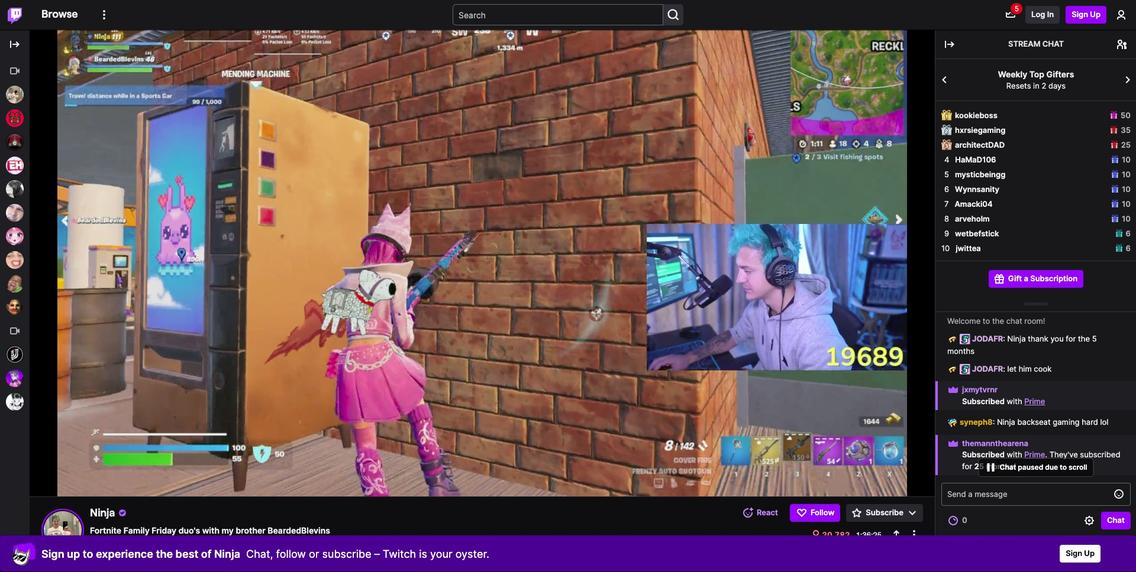 Task type: describe. For each thing, give the bounding box(es) containing it.
7 amacki04
[[945, 199, 993, 209]]

: left let
[[1003, 365, 1006, 374]]

sub gift icon image for 8 arveholm
[[1112, 215, 1119, 223]]

glitchcon 2020 image for ninja thank you for the 5 months
[[960, 334, 971, 345]]

35
[[1121, 125, 1131, 135]]

jwittea
[[956, 244, 981, 253]]

react
[[757, 509, 778, 518]]

follow
[[276, 548, 306, 561]]

gift a subscription
[[1008, 274, 1078, 284]]

resets
[[1007, 81, 1031, 90]]

2 vertical spatial with
[[202, 526, 220, 536]]

subscription
[[1031, 274, 1078, 284]]

subscribed
[[1080, 450, 1121, 460]]

experience
[[96, 548, 153, 561]]

: let him cook
[[1003, 365, 1052, 374]]

ninja thank you for the 5 months
[[948, 334, 1097, 356]]

5 mysticbeingg
[[945, 170, 1006, 179]]

is
[[419, 548, 427, 561]]

ninja image
[[44, 512, 82, 550]]

hamad106
[[955, 155, 996, 165]]

0 vertical spatial 5
[[945, 170, 949, 179]]

hamad106 button
[[955, 154, 996, 166]]

chat for chat paused due to scroll
[[1000, 463, 1016, 472]]

prime link for jxmytvrnr
[[1025, 397, 1045, 407]]

camila image
[[6, 228, 24, 246]]

weekly top gifters resets in 2 days
[[998, 69, 1074, 90]]

architectdad
[[955, 140, 1005, 150]]

ninja image
[[6, 86, 24, 104]]

hard
[[1082, 418, 1098, 428]]

25 months !
[[975, 462, 1017, 471]]

sub gift icon image for 6 wynnsanity
[[1112, 186, 1119, 193]]

for for . they've subscribed for
[[962, 462, 972, 471]]

verified partner image
[[118, 509, 127, 518]]

symfuhny image
[[6, 204, 24, 222]]

chat
[[1007, 317, 1023, 326]]

4 hamad106
[[945, 155, 996, 165]]

graycen image
[[6, 181, 24, 198]]

syneph8
[[960, 418, 993, 428]]

8 arveholm
[[945, 214, 990, 224]]

1 vertical spatial sign up button
[[1060, 546, 1101, 563]]

or
[[309, 548, 319, 561]]

1 vertical spatial months
[[986, 462, 1014, 471]]

kookieboss button
[[955, 110, 998, 122]]

sign for the top sign up button
[[1072, 10, 1089, 19]]

jokerdtv image
[[6, 299, 24, 317]]

jodafr for let him cook
[[972, 365, 1003, 374]]

10 jwittea
[[942, 244, 981, 253]]

4
[[945, 155, 950, 165]]

wynnsanity button
[[955, 184, 1000, 196]]

0 horizontal spatial to
[[83, 548, 93, 561]]

for for ninja thank you for the 5 months
[[1066, 334, 1076, 344]]

themannthearena button
[[962, 439, 1029, 448]]

20,782
[[822, 531, 850, 540]]

chat button
[[1101, 513, 1131, 530]]

0 vertical spatial 6
[[945, 185, 949, 194]]

in
[[1033, 81, 1040, 90]]

log containing welcome to the chat room!
[[936, 313, 1136, 573]]

follow button
[[790, 505, 841, 523]]

syneph8 button
[[960, 418, 993, 428]]

: up themannthearena
[[993, 418, 995, 428]]

ninja up themannthearena button
[[997, 418, 1016, 428]]

stream chat region
[[936, 30, 1136, 59]]

–
[[374, 548, 380, 561]]

: down chat at the bottom
[[1003, 334, 1008, 344]]

best
[[176, 548, 198, 561]]

prime for themannthearena subscribed with prime
[[1025, 450, 1045, 460]]

glitchcon 2020 image for let him cook
[[960, 365, 971, 375]]

: down the chat paused due to scroll in the bottom of the page
[[1044, 483, 1048, 492]]

brother
[[236, 526, 266, 536]]

ninja link
[[90, 507, 115, 520]]

2
[[1042, 81, 1047, 90]]

of
[[201, 548, 212, 561]]

arveholm button
[[955, 214, 990, 225]]

amacki04
[[955, 199, 993, 209]]

jodafr for ninja thank you for the 5 months
[[972, 334, 1003, 344]]

gift a subscription button
[[989, 270, 1084, 288]]

subscribe button
[[847, 505, 923, 523]]

paused
[[1018, 463, 1044, 472]]

ninja right of
[[214, 548, 240, 561]]

log in button
[[1026, 6, 1060, 24]]

him
[[1019, 365, 1032, 374]]

fortnite family friday duo's with my brother beardedblevins
[[90, 526, 330, 536]]

. they've subscribed for
[[962, 450, 1121, 471]]

in
[[1047, 10, 1054, 19]]

6 wynnsanity
[[945, 185, 1000, 194]]

browse
[[41, 7, 78, 20]]

fazesway image
[[6, 370, 24, 388]]

1 vertical spatial sign up
[[1066, 549, 1095, 559]]

mysticbeingg
[[955, 170, 1006, 179]]

10 for wynnsanity
[[1122, 185, 1131, 194]]

10 for mysticbeingg
[[1122, 170, 1131, 179]]

follow
[[811, 509, 835, 518]]

cohhcarnage image
[[6, 133, 24, 151]]

sub gift gold medal image
[[942, 110, 952, 121]]

gaming
[[1053, 418, 1080, 428]]

friday
[[152, 526, 176, 536]]

browse link
[[41, 0, 78, 28]]

chat paused due to scroll
[[1000, 463, 1088, 472]]

sub gift icon image for 4 hamad106
[[1112, 156, 1119, 164]]

10 for hamad106
[[1122, 155, 1131, 165]]

nickeh30 image
[[6, 157, 24, 175]]

sub gift icon image for 9 wetbefstick
[[1115, 230, 1123, 238]]

architectdad button
[[955, 140, 1005, 151]]

0 vertical spatial sign up
[[1072, 10, 1101, 19]]

coolcat image
[[12, 543, 36, 566]]

unknownxarmy image
[[6, 346, 24, 364]]

0
[[962, 516, 968, 526]]

scroll
[[1069, 463, 1088, 472]]

log
[[1032, 10, 1046, 19]]



Task type: vqa. For each thing, say whether or not it's contained in the screenshot.
2.4K
no



Task type: locate. For each thing, give the bounding box(es) containing it.
9
[[945, 229, 949, 239]]

jxmytvrnr button
[[962, 386, 998, 395]]

2 jodafr from the top
[[972, 365, 1003, 374]]

0 vertical spatial sign up button
[[1066, 6, 1107, 24]]

recommended channels group
[[0, 59, 30, 320]]

jxmytvrnr
[[962, 386, 998, 395]]

sign up to experience the best of ninja chat, follow or subscribe – twitch is your oyster.
[[41, 548, 489, 561]]

with up !
[[1007, 450, 1023, 460]]

the left chat at the bottom
[[993, 317, 1004, 326]]

let
[[1008, 365, 1017, 374]]

jodafr down welcome to the chat room!
[[972, 334, 1003, 344]]

amacki04 button
[[955, 199, 993, 210]]

chat inside region
[[1043, 39, 1064, 48]]

sub gift icon image for 10 jwittea
[[1115, 245, 1123, 252]]

jwittea button
[[956, 243, 981, 255]]

1 vertical spatial 5
[[1092, 334, 1097, 344]]

the right you
[[1078, 334, 1090, 344]]

the inside 'ninja thank you for the 5 months'
[[1078, 334, 1090, 344]]

prime link up backseat
[[1025, 397, 1045, 407]]

data_engineering_dad button
[[960, 483, 1044, 492]]

0 vertical spatial for
[[1066, 334, 1076, 344]]

jodafr
[[972, 334, 1003, 344], [972, 365, 1003, 374]]

to right the welcome
[[983, 317, 990, 326]]

themannthearena subscribed with prime
[[962, 439, 1045, 460]]

jodafr button down welcome to the chat room!
[[972, 334, 1003, 344]]

to inside button
[[1060, 463, 1067, 472]]

1 vertical spatial the
[[1078, 334, 1090, 344]]

0 vertical spatial chat
[[1043, 39, 1064, 48]]

Send a message text field
[[942, 483, 1131, 507]]

subscribed down jxmytvrnr on the bottom of page
[[962, 397, 1005, 407]]

prime link up paused
[[1025, 450, 1045, 460]]

subscribed inside themannthearena subscribed with prime
[[962, 450, 1005, 460]]

0 horizontal spatial chat
[[1000, 463, 1016, 472]]

with up backseat
[[1007, 397, 1023, 407]]

subscribe
[[866, 509, 904, 518]]

with for jxmytvrnr
[[1007, 397, 1023, 407]]

chat,
[[246, 548, 273, 561]]

1 vertical spatial jodafr button
[[972, 365, 1003, 374]]

for
[[1066, 334, 1076, 344], [962, 462, 972, 471]]

1-month subscriber image
[[948, 334, 958, 345]]

top
[[1030, 69, 1045, 79]]

1 vertical spatial to
[[1060, 463, 1067, 472]]

the for sign up to experience the best of ninja chat, follow or subscribe – twitch is your oyster.
[[156, 548, 173, 561]]

fortnite
[[90, 526, 121, 536]]

lol
[[1101, 418, 1109, 428]]

prime
[[1025, 397, 1045, 407], [1025, 450, 1045, 460]]

chat paused due to scroll button
[[979, 459, 1093, 477]]

months down themannthearena subscribed with prime on the right bottom of page
[[986, 462, 1014, 471]]

jodafr button up jxmytvrnr button
[[972, 365, 1003, 374]]

9 wetbefstick
[[945, 229, 999, 239]]

5
[[945, 170, 949, 179], [1092, 334, 1097, 344]]

stream chat
[[1009, 39, 1064, 48]]

sypherpk image
[[6, 109, 24, 127]]

2 jodafr button from the top
[[972, 365, 1003, 374]]

the
[[993, 317, 1004, 326], [1078, 334, 1090, 344], [156, 548, 173, 561]]

the for ninja thank you for the 5 months
[[1078, 334, 1090, 344]]

sub gift icon image for 7 amacki04
[[1112, 200, 1119, 208]]

gifters
[[1047, 69, 1074, 79]]

with inside themannthearena subscribed with prime
[[1007, 450, 1023, 460]]

ops1x image
[[6, 394, 24, 411]]

chat for chat
[[1107, 516, 1125, 526]]

thank
[[1028, 334, 1049, 344]]

6 for 10 jwittea
[[1126, 244, 1131, 253]]

0 horizontal spatial 5
[[945, 170, 949, 179]]

twitch
[[383, 548, 416, 561]]

sign for sign up button to the bottom
[[1066, 549, 1083, 559]]

react button
[[737, 505, 784, 523]]

0 horizontal spatial for
[[962, 462, 972, 471]]

jxmytvrnr subscribed with prime
[[962, 386, 1045, 407]]

2 vertical spatial 6
[[1126, 244, 1131, 253]]

prime link for themannthearena
[[1025, 450, 1045, 460]]

sign up
[[1072, 10, 1101, 19], [1066, 549, 1095, 559]]

0 vertical spatial jodafr button
[[972, 334, 1003, 344]]

with for themannthearena
[[1007, 450, 1023, 460]]

glitchcon 2020 image right 1-month subscriber image
[[960, 334, 971, 345]]

0 vertical spatial prime link
[[1025, 397, 1045, 407]]

2 horizontal spatial the
[[1078, 334, 1090, 344]]

with left 'my'
[[202, 526, 220, 536]]

1 vertical spatial chat
[[1000, 463, 1016, 472]]

25 for 25
[[1121, 140, 1131, 150]]

months inside 'ninja thank you for the 5 months'
[[948, 347, 975, 356]]

1 horizontal spatial 25
[[1121, 140, 1131, 150]]

.
[[1045, 450, 1048, 460]]

time spent live streaming element
[[856, 531, 882, 540]]

jodafr button
[[972, 334, 1003, 344], [972, 365, 1003, 374]]

subscribed for jxmytvrnr
[[962, 397, 1005, 407]]

prime link
[[1025, 397, 1045, 407], [1025, 450, 1045, 460]]

jodafr up jxmytvrnr button
[[972, 365, 1003, 374]]

welcome
[[948, 317, 981, 326]]

6 for 9 wetbefstick
[[1126, 229, 1131, 239]]

1 vertical spatial with
[[1007, 450, 1023, 460]]

glitchcon 2020 image
[[960, 334, 971, 345], [960, 365, 971, 375]]

arveholm
[[955, 214, 990, 224]]

1 horizontal spatial chat
[[1043, 39, 1064, 48]]

jodafr button for ninja thank you for the 5 months
[[972, 334, 1003, 344]]

5 down 4
[[945, 170, 949, 179]]

1 vertical spatial prime link
[[1025, 450, 1045, 460]]

0 vertical spatial jodafr
[[972, 334, 1003, 344]]

prime up paused
[[1025, 450, 1045, 460]]

up
[[67, 548, 80, 561]]

1-month subscriber image
[[948, 365, 958, 375]]

3-month subscriber (3-month badge) image
[[948, 418, 958, 429]]

up for the top sign up button
[[1090, 10, 1101, 19]]

None range field
[[71, 477, 136, 487]]

7
[[945, 199, 949, 209]]

1 jodafr button from the top
[[972, 334, 1003, 344]]

1 vertical spatial for
[[962, 462, 972, 471]]

1:36:23
[[856, 531, 882, 540]]

with inside jxmytvrnr subscribed with prime
[[1007, 397, 1023, 407]]

subscribed for themannthearena
[[962, 450, 1005, 460]]

1 subscribed from the top
[[962, 397, 1005, 407]]

1 prime from the top
[[1025, 397, 1045, 407]]

25 down 35 at the top of the page
[[1121, 140, 1131, 150]]

hxrsiegaming button
[[955, 125, 1006, 136]]

the left best
[[156, 548, 173, 561]]

2 vertical spatial chat
[[1107, 516, 1125, 526]]

duo's
[[179, 526, 200, 536]]

8
[[945, 214, 949, 224]]

for right you
[[1066, 334, 1076, 344]]

ninja up the 'fortnite'
[[90, 507, 115, 520]]

2 prime link from the top
[[1025, 450, 1045, 460]]

cook
[[1034, 365, 1052, 374]]

ninja viewers also watch group
[[0, 320, 30, 414]]

ninja inside 'ninja thank you for the 5 months'
[[1008, 334, 1026, 344]]

6
[[945, 185, 949, 194], [1126, 229, 1131, 239], [1126, 244, 1131, 253]]

1 vertical spatial jodafr
[[972, 365, 1003, 374]]

ninja
[[1008, 334, 1026, 344], [997, 418, 1016, 428], [90, 507, 115, 520], [214, 548, 240, 561]]

weekly
[[998, 69, 1028, 79]]

1 glitchcon 2020 image from the top
[[960, 334, 971, 345]]

prime up backseat
[[1025, 397, 1045, 407]]

subscribed
[[962, 397, 1005, 407], [962, 450, 1005, 460]]

!
[[1014, 462, 1017, 471]]

2 vertical spatial the
[[156, 548, 173, 561]]

2 subscribed from the top
[[962, 450, 1005, 460]]

0 horizontal spatial the
[[156, 548, 173, 561]]

1 horizontal spatial the
[[993, 317, 1004, 326]]

prime inside themannthearena subscribed with prime
[[1025, 450, 1045, 460]]

0 vertical spatial glitchcon 2020 image
[[960, 334, 971, 345]]

jodafr button for let him cook
[[972, 365, 1003, 374]]

prime inside jxmytvrnr subscribed with prime
[[1025, 397, 1045, 407]]

a
[[1024, 274, 1029, 284]]

your
[[430, 548, 453, 561]]

0 vertical spatial the
[[993, 317, 1004, 326]]

0 vertical spatial subscribed
[[962, 397, 1005, 407]]

1 jodafr from the top
[[972, 334, 1003, 344]]

gift
[[1008, 274, 1022, 284]]

cloakzy image
[[6, 252, 24, 269]]

my
[[222, 526, 234, 536]]

0 vertical spatial with
[[1007, 397, 1023, 407]]

25 down themannthearena
[[975, 462, 984, 471]]

sign up button
[[1066, 6, 1107, 24], [1060, 546, 1101, 563]]

to
[[983, 317, 990, 326], [1060, 463, 1067, 472], [83, 548, 93, 561]]

ninja down chat at the bottom
[[1008, 334, 1026, 344]]

data_engineering_dad
[[960, 483, 1044, 492]]

1 horizontal spatial 5
[[1092, 334, 1097, 344]]

welcome to the chat room!
[[948, 317, 1045, 326]]

10
[[1122, 155, 1131, 165], [1122, 170, 1131, 179], [1122, 185, 1131, 194], [1122, 199, 1131, 209], [1122, 214, 1131, 224], [942, 244, 950, 253]]

sub gift icon image
[[1110, 112, 1118, 119], [1111, 126, 1118, 134], [1111, 141, 1118, 149], [1112, 156, 1119, 164], [1112, 171, 1119, 178], [1112, 186, 1119, 193], [1112, 200, 1119, 208], [1112, 215, 1119, 223], [1115, 230, 1123, 238], [1115, 245, 1123, 252]]

0 vertical spatial up
[[1090, 10, 1101, 19]]

nmplol image
[[6, 275, 24, 293]]

2-month subscriber (2-month badge) image
[[948, 483, 958, 494]]

subscribed down themannthearena button
[[962, 450, 1005, 460]]

months
[[948, 347, 975, 356], [986, 462, 1014, 471]]

months down 1-month subscriber image
[[948, 347, 975, 356]]

25
[[1121, 140, 1131, 150], [975, 462, 984, 471]]

wetbefstick button
[[955, 228, 999, 240]]

1 vertical spatial 6
[[1126, 229, 1131, 239]]

kookieboss
[[955, 111, 998, 120]]

1 horizontal spatial to
[[983, 317, 990, 326]]

2 horizontal spatial chat
[[1107, 516, 1125, 526]]

1 prime link from the top
[[1025, 397, 1045, 407]]

0 button
[[942, 513, 973, 530]]

to right up
[[83, 548, 93, 561]]

10 for amacki04
[[1122, 199, 1131, 209]]

2 glitchcon 2020 image from the top
[[960, 365, 971, 375]]

1 horizontal spatial months
[[986, 462, 1014, 471]]

0 vertical spatial months
[[948, 347, 975, 356]]

log
[[936, 313, 1136, 573]]

2 horizontal spatial to
[[1060, 463, 1067, 472]]

2 prime from the top
[[1025, 450, 1045, 460]]

room!
[[1025, 317, 1045, 326]]

25 for 25 months !
[[975, 462, 984, 471]]

for inside 'ninja thank you for the 5 months'
[[1066, 334, 1076, 344]]

2 vertical spatial to
[[83, 548, 93, 561]]

0 horizontal spatial 25
[[975, 462, 984, 471]]

wetbefstick
[[955, 229, 999, 239]]

0 horizontal spatial months
[[948, 347, 975, 356]]

1 vertical spatial subscribed
[[962, 450, 1005, 460]]

subscribe
[[322, 548, 371, 561]]

1 vertical spatial up
[[1084, 549, 1095, 559]]

hxrsiegaming
[[955, 125, 1006, 135]]

0 vertical spatial prime
[[1025, 397, 1045, 407]]

5 inside 'ninja thank you for the 5 months'
[[1092, 334, 1097, 344]]

days
[[1049, 81, 1066, 90]]

Search Input search field
[[453, 4, 663, 25]]

chat inside 'button'
[[1107, 516, 1125, 526]]

sub gift silver medal image
[[942, 125, 952, 136]]

up
[[1090, 10, 1101, 19], [1084, 549, 1095, 559]]

5 right you
[[1092, 334, 1097, 344]]

mysticbeingg button
[[955, 169, 1006, 181]]

wynnsanity
[[955, 185, 1000, 194]]

sub gift icon image for 5 mysticbeingg
[[1112, 171, 1119, 178]]

due
[[1045, 463, 1058, 472]]

glitchcon 2020 image right 1-month subscriber icon
[[960, 365, 971, 375]]

chat inside button
[[1000, 463, 1016, 472]]

they've
[[1050, 450, 1078, 460]]

subscribed inside jxmytvrnr subscribed with prime
[[962, 397, 1005, 407]]

prime for jxmytvrnr subscribed with prime
[[1025, 397, 1045, 407]]

for left 25 months !
[[962, 462, 972, 471]]

for inside . they've subscribed for
[[962, 462, 972, 471]]

sub gift bronze medal image
[[942, 140, 952, 150]]

0 vertical spatial 25
[[1121, 140, 1131, 150]]

1 horizontal spatial for
[[1066, 334, 1076, 344]]

beardedblevins
[[268, 526, 330, 536]]

1 vertical spatial glitchcon 2020 image
[[960, 365, 971, 375]]

10 for arveholm
[[1122, 214, 1131, 224]]

1 vertical spatial prime
[[1025, 450, 1045, 460]]

:
[[1003, 334, 1008, 344], [1003, 365, 1006, 374], [993, 418, 995, 428], [1044, 483, 1048, 492]]

1 vertical spatial 25
[[975, 462, 984, 471]]

up for sign up button to the bottom
[[1084, 549, 1095, 559]]

0 vertical spatial to
[[983, 317, 990, 326]]

themannthearena
[[962, 439, 1029, 448]]

family
[[123, 526, 150, 536]]

to right due at the bottom right of page
[[1060, 463, 1067, 472]]



